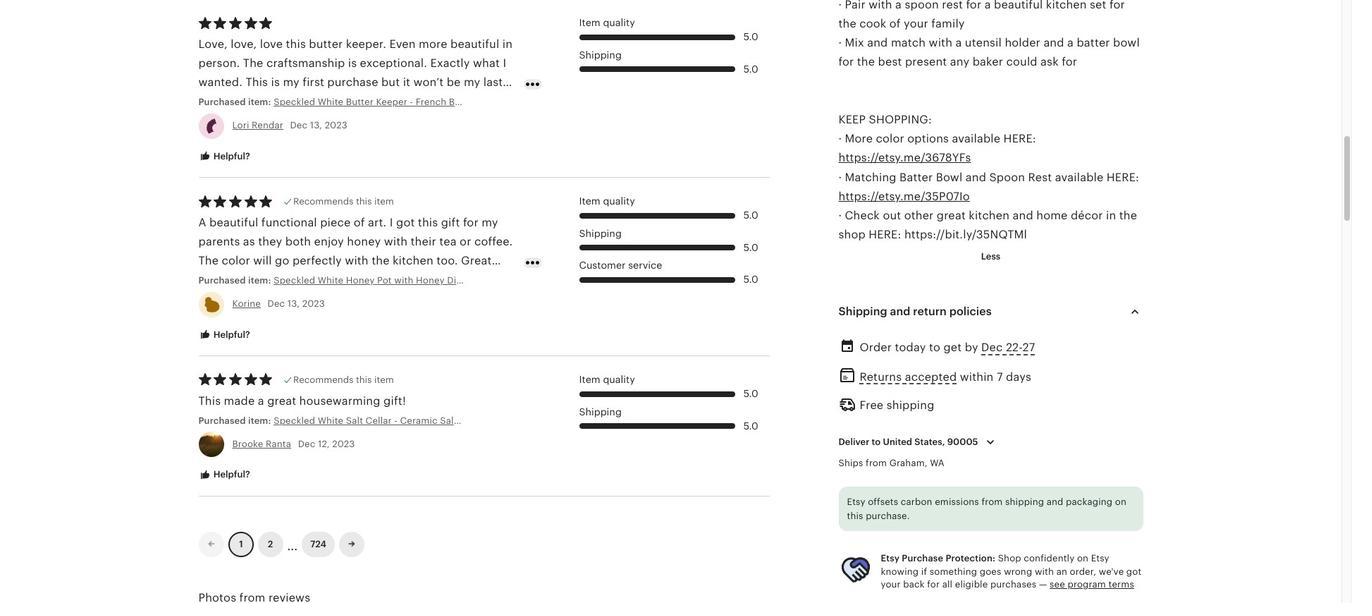 Task type: describe. For each thing, give the bounding box(es) containing it.
get
[[944, 342, 962, 354]]

order,
[[1070, 566, 1097, 577]]

batter
[[1077, 37, 1111, 49]]

shipping inside the shipping and return policies dropdown button
[[839, 306, 888, 318]]

etsy inside shop confidently on etsy knowing if something goes wrong with an order, we've got your back for all eligible purchases —
[[1092, 553, 1110, 564]]

united
[[884, 437, 913, 447]]

enjoy
[[314, 236, 344, 248]]

∙ matching batter bowl and spoon rest available here:
[[839, 171, 1140, 183]]

check
[[845, 209, 880, 221]]

dec 22-27 button
[[982, 338, 1036, 358]]

the inside a beautiful functional piece of art. i got this gift for my parents as they both enjoy honey with their tea or coffee. the color will go perfectly with the kitchen too. great quality. perfect size. definitely recommend! thank you again!
[[372, 255, 390, 267]]

rest
[[943, 0, 964, 10]]

a right made
[[258, 395, 264, 407]]

returns
[[860, 371, 902, 383]]

quality for brooke ranta dec 12, 2023
[[603, 374, 635, 385]]

of inside ∙ pair with a spoon rest for a beautiful kitchen set for the cook of your family
[[890, 18, 901, 30]]

shop confidently on etsy knowing if something goes wrong with an order, we've got your back for all eligible purchases —
[[881, 553, 1142, 590]]

…
[[287, 533, 298, 554]]

i
[[390, 216, 393, 228]]

bowl
[[937, 171, 963, 183]]

cook
[[860, 18, 887, 30]]

my
[[482, 216, 498, 228]]

a
[[199, 216, 206, 228]]

got inside shop confidently on etsy knowing if something goes wrong with an order, we've got your back for all eligible purchases —
[[1127, 566, 1142, 577]]

shopping:
[[869, 114, 933, 126]]

1
[[239, 539, 243, 549]]

etsy for etsy purchase protection:
[[881, 553, 900, 564]]

parents
[[199, 236, 240, 248]]

shipping for lori rendar dec 13, 2023
[[579, 49, 622, 61]]

item: for korine
[[248, 275, 271, 286]]

and inside ∙ check out other great kitchen and home décor in the shop here: https://bit.ly/35nqtml
[[1013, 209, 1034, 221]]

offsets
[[868, 497, 899, 507]]

0 vertical spatial shipping
[[887, 399, 935, 411]]

great
[[461, 255, 492, 267]]

see program terms link
[[1050, 579, 1135, 590]]

korine link
[[232, 299, 261, 309]]

purchased for korine dec 13, 2023
[[199, 275, 246, 286]]

perfect
[[242, 274, 281, 286]]

724 link
[[302, 532, 335, 557]]

again!
[[199, 293, 232, 305]]

purchase
[[902, 553, 944, 564]]

purchases
[[991, 579, 1037, 590]]

something
[[930, 566, 978, 577]]

family
[[932, 18, 965, 30]]

dec left "12,"
[[298, 439, 316, 449]]

on inside etsy offsets carbon emissions from shipping and packaging on this purchase.
[[1116, 497, 1127, 507]]

your inside shop confidently on etsy knowing if something goes wrong with an order, we've got your back for all eligible purchases —
[[881, 579, 901, 590]]

korine
[[232, 299, 261, 309]]

beautiful inside a beautiful functional piece of art. i got this gift for my parents as they both enjoy honey with their tea or coffee. the color will go perfectly with the kitchen too. great quality. perfect size. definitely recommend! thank you again!
[[210, 216, 258, 228]]

piece
[[320, 216, 351, 228]]

deliver to united states, 90005
[[839, 437, 979, 447]]

could
[[1007, 56, 1038, 68]]

the inside "∙ mix and match with a utensil holder and a batter bowl for the best present any baker could ask for"
[[858, 56, 876, 68]]

2023 for 13,
[[325, 120, 348, 131]]

22-
[[1007, 342, 1023, 354]]

—
[[1040, 579, 1048, 590]]

0 horizontal spatial from
[[866, 458, 887, 468]]

service
[[629, 260, 663, 271]]

item for dec 12, 2023
[[375, 375, 394, 385]]

all
[[943, 579, 953, 590]]

1 link
[[228, 532, 254, 557]]

present
[[906, 56, 948, 68]]

item for dec 13, 2023
[[375, 196, 394, 207]]

match
[[892, 37, 926, 49]]

∙ for ∙ matching batter bowl and spoon rest available here:
[[839, 171, 842, 183]]

spoon
[[905, 0, 940, 10]]

1 horizontal spatial here:
[[1004, 133, 1037, 145]]

and down cook at the right top of the page
[[868, 37, 888, 49]]

item: for brooke
[[248, 415, 271, 426]]

∙ for ∙ more color options available here:
[[839, 133, 842, 145]]

item quality for brooke ranta dec 12, 2023
[[579, 374, 635, 385]]

724
[[311, 539, 327, 549]]

with inside "∙ mix and match with a utensil holder and a batter bowl for the best present any baker could ask for"
[[929, 37, 953, 49]]

too.
[[437, 255, 458, 267]]

housewarming
[[300, 395, 381, 407]]

item quality for korine dec 13, 2023
[[579, 196, 635, 207]]

helpful? button for korine
[[188, 322, 261, 348]]

bowl
[[1114, 37, 1141, 49]]

beautiful inside ∙ pair with a spoon rest for a beautiful kitchen set for the cook of your family
[[995, 0, 1044, 10]]

free shipping
[[860, 399, 935, 411]]

for right the set
[[1110, 0, 1126, 10]]

gift
[[441, 216, 460, 228]]

recommends for 2023
[[294, 196, 354, 207]]

etsy purchase protection:
[[881, 553, 996, 564]]

in
[[1107, 209, 1117, 221]]

item: for lori
[[248, 97, 271, 108]]

purchased item: for korine
[[199, 275, 274, 286]]

terms
[[1109, 579, 1135, 590]]

best
[[879, 56, 903, 68]]

∙ for ∙ check out other great kitchen and home décor in the shop here: https://bit.ly/35nqtml
[[839, 209, 842, 221]]

eligible
[[956, 579, 989, 590]]

for inside a beautiful functional piece of art. i got this gift for my parents as they both enjoy honey with their tea or coffee. the color will go perfectly with the kitchen too. great quality. perfect size. definitely recommend! thank you again!
[[463, 216, 479, 228]]

for inside shop confidently on etsy knowing if something goes wrong with an order, we've got your back for all eligible purchases —
[[928, 579, 940, 590]]

out
[[883, 209, 902, 221]]

confidently
[[1024, 553, 1075, 564]]

other
[[905, 209, 934, 221]]

mix
[[845, 37, 865, 49]]

shop
[[839, 229, 866, 241]]

a up any
[[956, 37, 962, 49]]

item quality for lori rendar dec 13, 2023
[[579, 17, 635, 28]]

days
[[1007, 371, 1032, 383]]

purchased item: for brooke ranta
[[199, 415, 274, 426]]

got inside a beautiful functional piece of art. i got this gift for my parents as they both enjoy honey with their tea or coffee. the color will go perfectly with the kitchen too. great quality. perfect size. definitely recommend! thank you again!
[[396, 216, 415, 228]]

item for korine dec 13, 2023
[[579, 196, 601, 207]]

∙ pair with a spoon rest for a beautiful kitchen set for the cook of your family
[[839, 0, 1126, 30]]

carbon
[[901, 497, 933, 507]]

graham,
[[890, 458, 928, 468]]

helpful? button for brooke ranta
[[188, 462, 261, 488]]

for right the rest
[[967, 0, 982, 10]]

∙ mix and match with a utensil holder and a batter bowl for the best present any baker could ask for
[[839, 37, 1141, 68]]

batter
[[900, 171, 933, 183]]

color inside a beautiful functional piece of art. i got this gift for my parents as they both enjoy honey with their tea or coffee. the color will go perfectly with the kitchen too. great quality. perfect size. definitely recommend! thank you again!
[[222, 255, 250, 267]]

brooke ranta link
[[232, 439, 291, 449]]

helpful? for korine dec 13, 2023
[[211, 329, 250, 340]]

your inside ∙ pair with a spoon rest for a beautiful kitchen set for the cook of your family
[[904, 18, 929, 30]]

holder
[[1005, 37, 1041, 49]]

the inside ∙ check out other great kitchen and home décor in the shop here: https://bit.ly/35nqtml
[[1120, 209, 1138, 221]]

shipping and return policies
[[839, 306, 992, 318]]

definitely
[[312, 274, 364, 286]]

you
[[477, 274, 497, 286]]

made
[[224, 395, 255, 407]]

wrong
[[1005, 566, 1033, 577]]

knowing
[[881, 566, 919, 577]]

spoon
[[990, 171, 1026, 183]]

the inside ∙ pair with a spoon rest for a beautiful kitchen set for the cook of your family
[[839, 18, 857, 30]]

art.
[[368, 216, 387, 228]]

perfectly
[[293, 255, 342, 267]]

1 vertical spatial here:
[[1107, 171, 1140, 183]]

customer
[[579, 260, 626, 271]]

return
[[914, 306, 947, 318]]

kitchen inside a beautiful functional piece of art. i got this gift for my parents as they both enjoy honey with their tea or coffee. the color will go perfectly with the kitchen too. great quality. perfect size. definitely recommend! thank you again!
[[393, 255, 434, 267]]

gift!
[[384, 395, 406, 407]]

korine dec 13, 2023
[[232, 299, 325, 309]]

shop
[[999, 553, 1022, 564]]

rendar
[[252, 120, 284, 131]]



Task type: vqa. For each thing, say whether or not it's contained in the screenshot.
top 'helpful?'
yes



Task type: locate. For each thing, give the bounding box(es) containing it.
2 ∙ from the top
[[839, 37, 842, 49]]

helpful? down brooke on the bottom of the page
[[211, 469, 250, 480]]

∙ left matching
[[839, 171, 842, 183]]

here: up in
[[1107, 171, 1140, 183]]

and left packaging at right bottom
[[1047, 497, 1064, 507]]

from inside etsy offsets carbon emissions from shipping and packaging on this purchase.
[[982, 497, 1003, 507]]

0 horizontal spatial beautiful
[[210, 216, 258, 228]]

1 vertical spatial 2023
[[302, 299, 325, 309]]

recommends for 12,
[[294, 375, 354, 385]]

1 horizontal spatial beautiful
[[995, 0, 1044, 10]]

0 vertical spatial here:
[[1004, 133, 1037, 145]]

for left all
[[928, 579, 940, 590]]

beautiful
[[995, 0, 1044, 10], [210, 216, 258, 228]]

3 item quality from the top
[[579, 374, 635, 385]]

https://etsy.me/35p07io link
[[839, 190, 971, 202]]

0 vertical spatial your
[[904, 18, 929, 30]]

a left batter
[[1068, 37, 1074, 49]]

with down family
[[929, 37, 953, 49]]

your down spoon
[[904, 18, 929, 30]]

0 vertical spatial on
[[1116, 497, 1127, 507]]

on right packaging at right bottom
[[1116, 497, 1127, 507]]

lori rendar link
[[232, 120, 284, 131]]

kitchen left the set
[[1047, 0, 1088, 10]]

∙ inside "∙ mix and match with a utensil holder and a batter bowl for the best present any baker could ask for"
[[839, 37, 842, 49]]

the down pair
[[839, 18, 857, 30]]

on up order, at the bottom of the page
[[1078, 553, 1089, 564]]

we've
[[1100, 566, 1125, 577]]

0 vertical spatial item quality
[[579, 17, 635, 28]]

thank
[[441, 274, 474, 286]]

1 vertical spatial recommends
[[294, 375, 354, 385]]

1 vertical spatial helpful?
[[211, 329, 250, 340]]

from right ships
[[866, 458, 887, 468]]

1 recommends from the top
[[294, 196, 354, 207]]

2 vertical spatial helpful?
[[211, 469, 250, 480]]

0 vertical spatial purchased item:
[[199, 97, 274, 108]]

1 vertical spatial 13,
[[288, 299, 300, 309]]

2 item from the top
[[579, 196, 601, 207]]

0 horizontal spatial got
[[396, 216, 415, 228]]

2 vertical spatial purchased
[[199, 415, 246, 426]]

this inside etsy offsets carbon emissions from shipping and packaging on this purchase.
[[848, 511, 864, 521]]

∙ more color options available here:
[[839, 133, 1037, 145]]

item for brooke ranta dec 12, 2023
[[579, 374, 601, 385]]

1 vertical spatial on
[[1078, 553, 1089, 564]]

1 horizontal spatial color
[[876, 133, 905, 145]]

1 horizontal spatial 13,
[[310, 120, 322, 131]]

recommends up housewarming
[[294, 375, 354, 385]]

0 vertical spatial 13,
[[310, 120, 322, 131]]

etsy up 'we've'
[[1092, 553, 1110, 564]]

available up ∙ matching batter bowl and spoon rest available here:
[[953, 133, 1001, 145]]

2 vertical spatial quality
[[603, 374, 635, 385]]

this made a great housewarming gift!
[[199, 395, 406, 407]]

1 horizontal spatial on
[[1116, 497, 1127, 507]]

0 vertical spatial item:
[[248, 97, 271, 108]]

1 item from the top
[[579, 17, 601, 28]]

1 vertical spatial beautiful
[[210, 216, 258, 228]]

1 vertical spatial purchased item:
[[199, 275, 274, 286]]

2023 for 12,
[[332, 439, 355, 449]]

1 vertical spatial recommends this item
[[294, 375, 394, 385]]

0 horizontal spatial color
[[222, 255, 250, 267]]

to left get
[[930, 342, 941, 354]]

3 5.0 from the top
[[744, 209, 759, 221]]

2 item quality from the top
[[579, 196, 635, 207]]

of left art.
[[354, 216, 365, 228]]

0 vertical spatial helpful?
[[211, 151, 250, 161]]

this up housewarming
[[356, 375, 372, 385]]

5 5.0 from the top
[[744, 274, 759, 285]]

got right "i"
[[396, 216, 415, 228]]

set
[[1091, 0, 1107, 10]]

any
[[951, 56, 970, 68]]

or
[[460, 236, 472, 248]]

recommend!
[[367, 274, 437, 286]]

with down honey
[[345, 255, 369, 267]]

and up ask
[[1044, 37, 1065, 49]]

utensil
[[966, 37, 1002, 49]]

etsy up knowing at the right
[[881, 553, 900, 564]]

7 5.0 from the top
[[744, 420, 759, 431]]

size.
[[284, 274, 309, 286]]

∙ left 'mix'
[[839, 37, 842, 49]]

a beautiful functional piece of art. i got this gift for my parents as they both enjoy honey with their tea or coffee. the color will go perfectly with the kitchen too. great quality. perfect size. definitely recommend! thank you again!
[[199, 216, 513, 305]]

brooke
[[232, 439, 263, 449]]

1 horizontal spatial kitchen
[[969, 209, 1010, 221]]

2023 right "12,"
[[332, 439, 355, 449]]

1 item quality from the top
[[579, 17, 635, 28]]

3 purchased from the top
[[199, 415, 246, 426]]

13, down the size.
[[288, 299, 300, 309]]

item: down will
[[248, 275, 271, 286]]

1 purchased from the top
[[199, 97, 246, 108]]

purchased item: up korine
[[199, 275, 274, 286]]

∙ left check
[[839, 209, 842, 221]]

0 vertical spatial recommends
[[294, 196, 354, 207]]

1 5.0 from the top
[[744, 31, 759, 42]]

2 vertical spatial 2023
[[332, 439, 355, 449]]

0 horizontal spatial available
[[953, 133, 1001, 145]]

2 vertical spatial purchased item:
[[199, 415, 274, 426]]

0 horizontal spatial shipping
[[887, 399, 935, 411]]

2 horizontal spatial etsy
[[1092, 553, 1110, 564]]

etsy left offsets
[[848, 497, 866, 507]]

4 5.0 from the top
[[744, 242, 759, 253]]

kitchen inside ∙ check out other great kitchen and home décor in the shop here: https://bit.ly/35nqtml
[[969, 209, 1010, 221]]

0 vertical spatial color
[[876, 133, 905, 145]]

2023
[[325, 120, 348, 131], [302, 299, 325, 309], [332, 439, 355, 449]]

a right the rest
[[985, 0, 992, 10]]

2 link
[[258, 532, 283, 557]]

dec right the rendar
[[290, 120, 308, 131]]

1 vertical spatial item:
[[248, 275, 271, 286]]

the down 'mix'
[[858, 56, 876, 68]]

0 vertical spatial kitchen
[[1047, 0, 1088, 10]]

great up the 'https://bit.ly/35nqtml'
[[937, 209, 966, 221]]

item:
[[248, 97, 271, 108], [248, 275, 271, 286], [248, 415, 271, 426]]

helpful? for lori rendar dec 13, 2023
[[211, 151, 250, 161]]

2 purchased item: from the top
[[199, 275, 274, 286]]

1 vertical spatial shipping
[[1006, 497, 1045, 507]]

purchased
[[199, 97, 246, 108], [199, 275, 246, 286], [199, 415, 246, 426]]

etsy
[[848, 497, 866, 507], [881, 553, 900, 564], [1092, 553, 1110, 564]]

beautiful up parents
[[210, 216, 258, 228]]

2 purchased from the top
[[199, 275, 246, 286]]

here: inside ∙ check out other great kitchen and home décor in the shop here: https://bit.ly/35nqtml
[[869, 229, 902, 241]]

quality for korine dec 13, 2023
[[603, 196, 635, 207]]

recommends this item up housewarming
[[294, 375, 394, 385]]

kitchen down their
[[393, 255, 434, 267]]

1 vertical spatial of
[[354, 216, 365, 228]]

etsy inside etsy offsets carbon emissions from shipping and packaging on this purchase.
[[848, 497, 866, 507]]

purchased item: up the lori
[[199, 97, 274, 108]]

2
[[268, 539, 273, 549]]

to
[[930, 342, 941, 354], [872, 437, 881, 447]]

for left my on the top left of the page
[[463, 216, 479, 228]]

recommends this item for korine dec 13, 2023
[[294, 196, 394, 207]]

https://etsy.me/3678yfs link
[[839, 152, 972, 164]]

0 horizontal spatial to
[[872, 437, 881, 447]]

of right cook at the right top of the page
[[890, 18, 901, 30]]

with up —
[[1035, 566, 1055, 577]]

0 horizontal spatial of
[[354, 216, 365, 228]]

purchased up the lori
[[199, 97, 246, 108]]

1 vertical spatial helpful? button
[[188, 322, 261, 348]]

keep shopping:
[[839, 114, 933, 126]]

1 recommends this item from the top
[[294, 196, 394, 207]]

2 item from the top
[[375, 375, 394, 385]]

and
[[868, 37, 888, 49], [1044, 37, 1065, 49], [966, 171, 987, 183], [1013, 209, 1034, 221], [891, 306, 911, 318], [1047, 497, 1064, 507]]

1 horizontal spatial from
[[982, 497, 1003, 507]]

less
[[982, 251, 1001, 262]]

2 vertical spatial item quality
[[579, 374, 635, 385]]

the down honey
[[372, 255, 390, 267]]

5.0
[[744, 31, 759, 42], [744, 63, 759, 75], [744, 209, 759, 221], [744, 242, 759, 253], [744, 274, 759, 285], [744, 388, 759, 399], [744, 420, 759, 431]]

1 vertical spatial available
[[1056, 171, 1104, 183]]

2 5.0 from the top
[[744, 63, 759, 75]]

with down "i"
[[384, 236, 408, 248]]

0 vertical spatial quality
[[603, 17, 635, 28]]

etsy for etsy offsets carbon emissions from shipping and packaging on this purchase.
[[848, 497, 866, 507]]

order
[[860, 342, 892, 354]]

recommends this item for brooke ranta dec 12, 2023
[[294, 375, 394, 385]]

1 vertical spatial purchased
[[199, 275, 246, 286]]

shipping inside etsy offsets carbon emissions from shipping and packaging on this purchase.
[[1006, 497, 1045, 507]]

item quality
[[579, 17, 635, 28], [579, 196, 635, 207], [579, 374, 635, 385]]

with inside shop confidently on etsy knowing if something goes wrong with an order, we've got your back for all eligible purchases —
[[1035, 566, 1055, 577]]

with up cook at the right top of the page
[[869, 0, 893, 10]]

3 purchased item: from the top
[[199, 415, 274, 426]]

on
[[1116, 497, 1127, 507], [1078, 553, 1089, 564]]

your
[[904, 18, 929, 30], [881, 579, 901, 590]]

1 horizontal spatial great
[[937, 209, 966, 221]]

0 vertical spatial from
[[866, 458, 887, 468]]

0 horizontal spatial etsy
[[848, 497, 866, 507]]

1 ∙ from the top
[[839, 0, 842, 10]]

1 vertical spatial kitchen
[[969, 209, 1010, 221]]

of inside a beautiful functional piece of art. i got this gift for my parents as they both enjoy honey with their tea or coffee. the color will go perfectly with the kitchen too. great quality. perfect size. definitely recommend! thank you again!
[[354, 216, 365, 228]]

0 horizontal spatial here:
[[869, 229, 902, 241]]

helpful? button for lori rendar
[[188, 144, 261, 169]]

and left return
[[891, 306, 911, 318]]

purchase.
[[866, 511, 910, 521]]

ships from graham, wa
[[839, 458, 945, 468]]

27
[[1023, 342, 1036, 354]]

available up décor
[[1056, 171, 1104, 183]]

4 ∙ from the top
[[839, 171, 842, 183]]

free
[[860, 399, 884, 411]]

wa
[[931, 458, 945, 468]]

2 horizontal spatial here:
[[1107, 171, 1140, 183]]

shipping down returns accepted button
[[887, 399, 935, 411]]

great inside ∙ check out other great kitchen and home décor in the shop here: https://bit.ly/35nqtml
[[937, 209, 966, 221]]

item for lori rendar dec 13, 2023
[[579, 17, 601, 28]]

item up gift!
[[375, 375, 394, 385]]

today
[[896, 342, 927, 354]]

item: up brooke ranta link at left bottom
[[248, 415, 271, 426]]

dec
[[290, 120, 308, 131], [268, 299, 285, 309], [982, 342, 1003, 354], [298, 439, 316, 449]]

1 horizontal spatial got
[[1127, 566, 1142, 577]]

within
[[961, 371, 994, 383]]

2 vertical spatial item:
[[248, 415, 271, 426]]

purchased item: for lori rendar
[[199, 97, 274, 108]]

∙ for ∙ pair with a spoon rest for a beautiful kitchen set for the cook of your family
[[839, 0, 842, 10]]

1 vertical spatial item quality
[[579, 196, 635, 207]]

5 ∙ from the top
[[839, 209, 842, 221]]

0 vertical spatial of
[[890, 18, 901, 30]]

2 vertical spatial here:
[[869, 229, 902, 241]]

will
[[253, 255, 272, 267]]

1 purchased item: from the top
[[199, 97, 274, 108]]

1 vertical spatial your
[[881, 579, 901, 590]]

functional
[[262, 216, 317, 228]]

ranta
[[266, 439, 291, 449]]

∙ inside ∙ check out other great kitchen and home décor in the shop here: https://bit.ly/35nqtml
[[839, 209, 842, 221]]

shipping for korine dec 13, 2023
[[579, 228, 622, 239]]

helpful? down korine
[[211, 329, 250, 340]]

2 vertical spatial item
[[579, 374, 601, 385]]

3 ∙ from the top
[[839, 133, 842, 145]]

this up art.
[[356, 196, 372, 207]]

13,
[[310, 120, 322, 131], [288, 299, 300, 309]]

both
[[286, 236, 311, 248]]

1 helpful? from the top
[[211, 151, 250, 161]]

brooke ranta dec 12, 2023
[[232, 439, 355, 449]]

1 helpful? button from the top
[[188, 144, 261, 169]]

1 horizontal spatial available
[[1056, 171, 1104, 183]]

purchased item: down made
[[199, 415, 274, 426]]

0 vertical spatial recommends this item
[[294, 196, 394, 207]]

purchased for lori rendar dec 13, 2023
[[199, 97, 246, 108]]

your down knowing at the right
[[881, 579, 901, 590]]

0 vertical spatial item
[[375, 196, 394, 207]]

0 vertical spatial purchased
[[199, 97, 246, 108]]

shipping up shop
[[1006, 497, 1045, 507]]

0 vertical spatial available
[[953, 133, 1001, 145]]

2 helpful? button from the top
[[188, 322, 261, 348]]

0 vertical spatial item
[[579, 17, 601, 28]]

0 vertical spatial 2023
[[325, 120, 348, 131]]

to inside dropdown button
[[872, 437, 881, 447]]

and inside dropdown button
[[891, 306, 911, 318]]

2 quality from the top
[[603, 196, 635, 207]]

purchased down this
[[199, 415, 246, 426]]

kitchen up the 'https://bit.ly/35nqtml'
[[969, 209, 1010, 221]]

1 item: from the top
[[248, 97, 271, 108]]

0 vertical spatial helpful? button
[[188, 144, 261, 169]]

this inside a beautiful functional piece of art. i got this gift for my parents as they both enjoy honey with their tea or coffee. the color will go perfectly with the kitchen too. great quality. perfect size. definitely recommend! thank you again!
[[418, 216, 438, 228]]

from
[[866, 458, 887, 468], [982, 497, 1003, 507]]

the right in
[[1120, 209, 1138, 221]]

here: down out
[[869, 229, 902, 241]]

3 helpful? button from the top
[[188, 462, 261, 488]]

∙ inside ∙ pair with a spoon rest for a beautiful kitchen set for the cook of your family
[[839, 0, 842, 10]]

1 vertical spatial item
[[579, 196, 601, 207]]

color down the as
[[222, 255, 250, 267]]

1 vertical spatial item
[[375, 375, 394, 385]]

0 vertical spatial to
[[930, 342, 941, 354]]

for
[[967, 0, 982, 10], [1110, 0, 1126, 10], [839, 56, 855, 68], [1062, 56, 1078, 68], [463, 216, 479, 228], [928, 579, 940, 590]]

2 vertical spatial kitchen
[[393, 255, 434, 267]]

1 vertical spatial great
[[267, 395, 296, 407]]

back
[[904, 579, 925, 590]]

and inside etsy offsets carbon emissions from shipping and packaging on this purchase.
[[1047, 497, 1064, 507]]

for down 'mix'
[[839, 56, 855, 68]]

0 vertical spatial great
[[937, 209, 966, 221]]

0 horizontal spatial kitchen
[[393, 255, 434, 267]]

helpful? down the lori
[[211, 151, 250, 161]]

6 5.0 from the top
[[744, 388, 759, 399]]

1 item from the top
[[375, 196, 394, 207]]

1 vertical spatial to
[[872, 437, 881, 447]]

https://etsy.me/3678yfs
[[839, 152, 972, 164]]

∙ for ∙ mix and match with a utensil holder and a batter bowl for the best present any baker could ask for
[[839, 37, 842, 49]]

purchased for brooke ranta dec 12, 2023
[[199, 415, 246, 426]]

helpful? button down the lori
[[188, 144, 261, 169]]

1 horizontal spatial shipping
[[1006, 497, 1045, 507]]

shipping and return policies button
[[826, 295, 1157, 329]]

honey
[[347, 236, 381, 248]]

helpful? button down again!
[[188, 322, 261, 348]]

dec right by
[[982, 342, 1003, 354]]

here: up spoon
[[1004, 133, 1037, 145]]

from right emissions
[[982, 497, 1003, 507]]

a left spoon
[[896, 0, 902, 10]]

3 quality from the top
[[603, 374, 635, 385]]

item up art.
[[375, 196, 394, 207]]

∙ check out other great kitchen and home décor in the shop here: https://bit.ly/35nqtml
[[839, 209, 1138, 241]]

dec down perfect at the top of page
[[268, 299, 285, 309]]

2023 right the rendar
[[325, 120, 348, 131]]

less button
[[971, 244, 1012, 270]]

1 vertical spatial got
[[1127, 566, 1142, 577]]

2 vertical spatial helpful? button
[[188, 462, 261, 488]]

lori
[[232, 120, 249, 131]]

quality for lori rendar dec 13, 2023
[[603, 17, 635, 28]]

and left home
[[1013, 209, 1034, 221]]

this up their
[[418, 216, 438, 228]]

see program terms
[[1050, 579, 1135, 590]]

3 helpful? from the top
[[211, 469, 250, 480]]

1 horizontal spatial to
[[930, 342, 941, 354]]

∙ left pair
[[839, 0, 842, 10]]

helpful? button down brooke on the bottom of the page
[[188, 462, 261, 488]]

this left purchase.
[[848, 511, 864, 521]]

0 horizontal spatial on
[[1078, 553, 1089, 564]]

for right ask
[[1062, 56, 1078, 68]]

2 item: from the top
[[248, 275, 271, 286]]

emissions
[[935, 497, 980, 507]]

recommends up the piece
[[294, 196, 354, 207]]

an
[[1057, 566, 1068, 577]]

2 recommends this item from the top
[[294, 375, 394, 385]]

and right bowl
[[966, 171, 987, 183]]

0 horizontal spatial 13,
[[288, 299, 300, 309]]

1 horizontal spatial of
[[890, 18, 901, 30]]

1 quality from the top
[[603, 17, 635, 28]]

0 vertical spatial got
[[396, 216, 415, 228]]

1 horizontal spatial your
[[904, 18, 929, 30]]

2 helpful? from the top
[[211, 329, 250, 340]]

3 item: from the top
[[248, 415, 271, 426]]

got up terms
[[1127, 566, 1142, 577]]

with
[[869, 0, 893, 10], [929, 37, 953, 49], [384, 236, 408, 248], [345, 255, 369, 267], [1035, 566, 1055, 577]]

12,
[[318, 439, 330, 449]]

https://bit.ly/35nqtml
[[905, 229, 1028, 241]]

helpful? for brooke ranta dec 12, 2023
[[211, 469, 250, 480]]

coffee.
[[475, 236, 513, 248]]

2 horizontal spatial kitchen
[[1047, 0, 1088, 10]]

3 item from the top
[[579, 374, 601, 385]]

go
[[275, 255, 290, 267]]

item: up the lori rendar link
[[248, 97, 271, 108]]

beautiful up "holder"
[[995, 0, 1044, 10]]

recommends this item up the piece
[[294, 196, 394, 207]]

recommends
[[294, 196, 354, 207], [294, 375, 354, 385]]

2023 down the size.
[[302, 299, 325, 309]]

1 vertical spatial from
[[982, 497, 1003, 507]]

0 horizontal spatial great
[[267, 395, 296, 407]]

color down the keep shopping:
[[876, 133, 905, 145]]

to left united
[[872, 437, 881, 447]]

∙ left the more
[[839, 133, 842, 145]]

with inside ∙ pair with a spoon rest for a beautiful kitchen set for the cook of your family
[[869, 0, 893, 10]]

their
[[411, 236, 436, 248]]

baker
[[973, 56, 1004, 68]]

on inside shop confidently on etsy knowing if something goes wrong with an order, we've got your back for all eligible purchases —
[[1078, 553, 1089, 564]]

deliver to united states, 90005 button
[[828, 427, 1010, 457]]

1 vertical spatial quality
[[603, 196, 635, 207]]

13, right the rendar
[[310, 120, 322, 131]]

2 recommends from the top
[[294, 375, 354, 385]]

purchased up again!
[[199, 275, 246, 286]]

shipping for brooke ranta dec 12, 2023
[[579, 406, 622, 417]]

1 horizontal spatial etsy
[[881, 553, 900, 564]]

great right made
[[267, 395, 296, 407]]

0 vertical spatial beautiful
[[995, 0, 1044, 10]]

of
[[890, 18, 901, 30], [354, 216, 365, 228]]

options
[[908, 133, 950, 145]]

kitchen inside ∙ pair with a spoon rest for a beautiful kitchen set for the cook of your family
[[1047, 0, 1088, 10]]

0 horizontal spatial your
[[881, 579, 901, 590]]

1 vertical spatial color
[[222, 255, 250, 267]]



